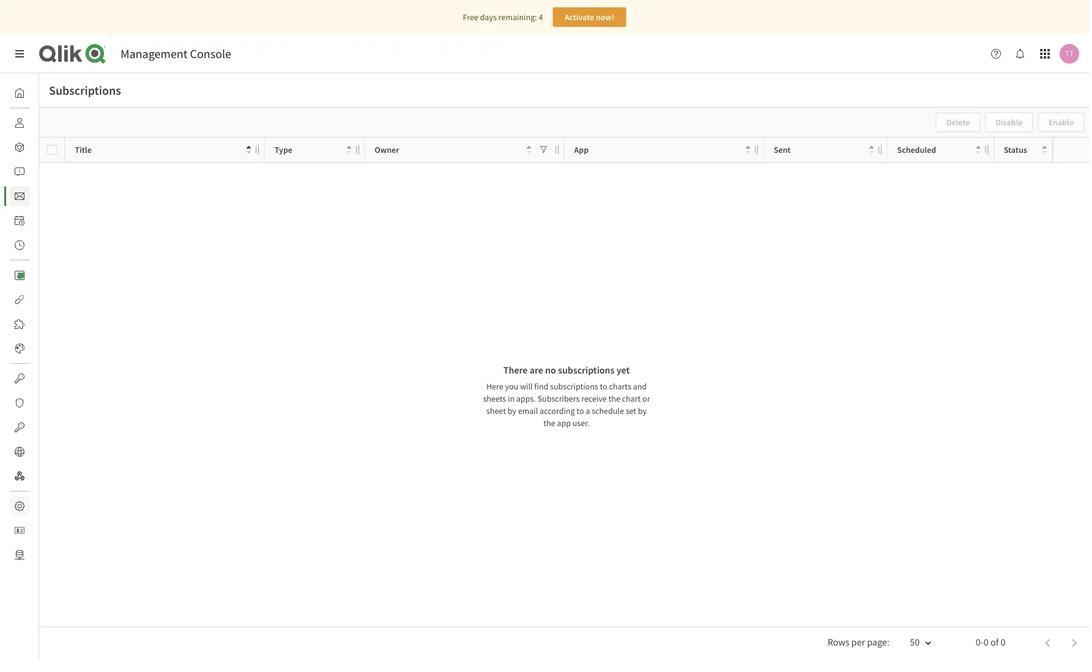 Task type: locate. For each thing, give the bounding box(es) containing it.
extensions image
[[15, 320, 24, 329]]

status
[[1004, 144, 1028, 155]]

chart
[[622, 393, 641, 404]]

app button
[[574, 142, 751, 158]]

rows
[[828, 637, 850, 649]]

to
[[600, 381, 608, 392], [577, 405, 584, 417]]

1 horizontal spatial by
[[638, 405, 647, 417]]

navigation pane element
[[0, 78, 64, 570]]

a
[[586, 405, 590, 417]]

rows per page:
[[828, 637, 890, 649]]

spaces
[[39, 142, 64, 153]]

0 vertical spatial to
[[600, 381, 608, 392]]

1 horizontal spatial 0
[[1001, 637, 1006, 649]]

home image
[[15, 88, 24, 98]]

now!
[[596, 12, 615, 23]]

the left app
[[544, 418, 555, 429]]

sheets
[[483, 393, 506, 404]]

here
[[487, 381, 504, 392]]

0 horizontal spatial by
[[508, 405, 517, 417]]

open sidebar menu image
[[15, 49, 24, 59]]

subscriptions up receive
[[558, 364, 615, 377]]

0 left "of"
[[984, 637, 989, 649]]

data gateways image
[[15, 551, 24, 561]]

terry turtle image
[[1060, 44, 1080, 64]]

1 0 from the left
[[984, 637, 989, 649]]

the
[[609, 393, 621, 404], [544, 418, 555, 429]]

subscriptions image
[[15, 192, 24, 201]]

console
[[190, 46, 231, 62]]

0 vertical spatial the
[[609, 393, 621, 404]]

app
[[557, 418, 571, 429]]

1 vertical spatial subscriptions
[[550, 381, 598, 392]]

0 right "of"
[[1001, 637, 1006, 649]]

to left 'a'
[[577, 405, 584, 417]]

title button
[[75, 142, 251, 158]]

alerts image
[[15, 167, 24, 177]]

content image
[[15, 271, 24, 280]]

1 vertical spatial to
[[577, 405, 584, 417]]

0 horizontal spatial 0
[[984, 637, 989, 649]]

50
[[910, 637, 920, 649]]

2 by from the left
[[638, 405, 647, 417]]

or
[[643, 393, 650, 404]]

page:
[[867, 637, 890, 649]]

home link
[[10, 83, 61, 103]]

owner button
[[375, 142, 532, 158]]

scheduled
[[898, 144, 937, 155]]

1 vertical spatial the
[[544, 418, 555, 429]]

spaces image
[[15, 143, 24, 152]]

management
[[121, 46, 188, 62]]

users image
[[15, 118, 24, 128]]

to up receive
[[600, 381, 608, 392]]

by down in at bottom left
[[508, 405, 517, 417]]

subscriptions
[[558, 364, 615, 377], [550, 381, 598, 392]]

and
[[633, 381, 647, 392]]

no
[[545, 364, 556, 377]]

identity provider image
[[15, 526, 24, 536]]

by
[[508, 405, 517, 417], [638, 405, 647, 417]]

subscriptions up subscribers
[[550, 381, 598, 392]]

1 horizontal spatial to
[[600, 381, 608, 392]]

oauth image
[[15, 423, 24, 433]]

0 horizontal spatial to
[[577, 405, 584, 417]]

apps.
[[517, 393, 536, 404]]

activate now!
[[565, 12, 615, 23]]

email
[[518, 405, 538, 417]]

there
[[504, 364, 528, 377]]

by right 'set'
[[638, 405, 647, 417]]

the down charts
[[609, 393, 621, 404]]

0-
[[976, 637, 984, 649]]

0
[[984, 637, 989, 649], [1001, 637, 1006, 649]]

subscriptions
[[49, 83, 121, 98]]

status button
[[1004, 142, 1048, 158]]



Task type: vqa. For each thing, say whether or not it's contained in the screenshot.
DRILL corresponding to Apache Drill (via Direct Access gateway)
no



Task type: describe. For each thing, give the bounding box(es) containing it.
1 by from the left
[[508, 405, 517, 417]]

content security policy image
[[15, 398, 24, 408]]

management console
[[121, 46, 231, 62]]

management console element
[[121, 46, 231, 62]]

0 vertical spatial subscriptions
[[558, 364, 615, 377]]

2 0 from the left
[[1001, 637, 1006, 649]]

0-0 of 0
[[976, 637, 1006, 649]]

app
[[574, 144, 589, 155]]

find
[[535, 381, 549, 392]]

per
[[852, 637, 865, 649]]

days
[[480, 12, 497, 23]]

sent button
[[774, 142, 874, 158]]

generic links image
[[15, 295, 24, 305]]

there are no subscriptions yet here you will find subscriptions to charts and sheets in apps. subscribers receive the chart or sheet by email according to a schedule set by the app user.
[[483, 364, 650, 429]]

according
[[540, 405, 575, 417]]

schedules image
[[15, 216, 24, 226]]

type button
[[275, 142, 352, 158]]

4
[[539, 12, 543, 23]]

type
[[275, 144, 292, 155]]

will
[[520, 381, 533, 392]]

settings image
[[15, 502, 24, 512]]

activate
[[565, 12, 594, 23]]

subscribers
[[538, 393, 580, 404]]

0 horizontal spatial the
[[544, 418, 555, 429]]

remaining:
[[499, 12, 537, 23]]

sheet
[[487, 405, 506, 417]]

schedule
[[592, 405, 624, 417]]

50 button
[[896, 633, 940, 655]]

free days remaining: 4
[[463, 12, 543, 23]]

home
[[39, 88, 61, 99]]

themes image
[[15, 344, 24, 354]]

user.
[[573, 418, 590, 429]]

in
[[508, 393, 515, 404]]

api keys image
[[15, 374, 24, 384]]

sent
[[774, 144, 791, 155]]

you
[[505, 381, 519, 392]]

activate now! link
[[553, 7, 626, 27]]

new connector image
[[18, 273, 24, 279]]

free
[[463, 12, 479, 23]]

events image
[[15, 241, 24, 250]]

of
[[991, 637, 999, 649]]

are
[[530, 364, 543, 377]]

webhooks image
[[15, 472, 24, 482]]

owner
[[375, 144, 399, 155]]

receive
[[582, 393, 607, 404]]

web image
[[15, 447, 24, 457]]

yet
[[617, 364, 630, 377]]

scheduled button
[[898, 142, 981, 158]]

charts
[[609, 381, 632, 392]]

title
[[75, 144, 92, 155]]

spaces link
[[10, 138, 64, 157]]

set
[[626, 405, 637, 417]]

1 horizontal spatial the
[[609, 393, 621, 404]]



